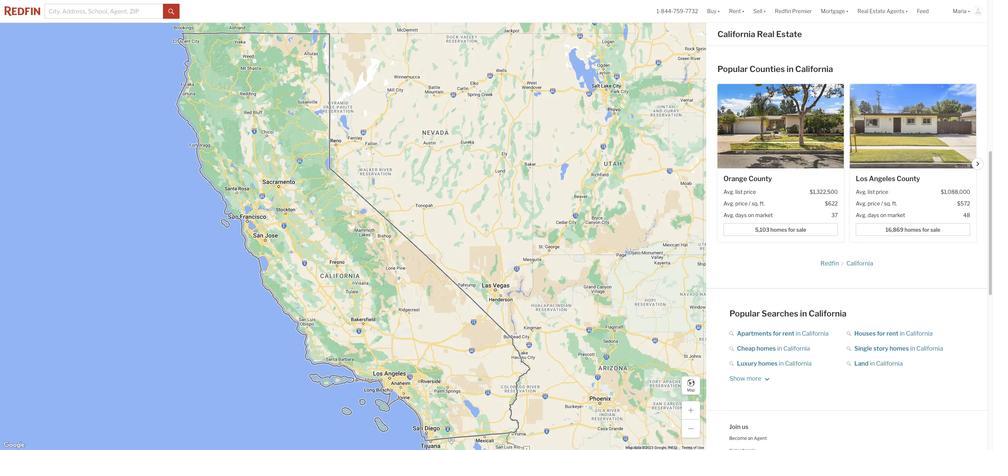 Task type: vqa. For each thing, say whether or not it's contained in the screenshot.
Street in the button
no



Task type: locate. For each thing, give the bounding box(es) containing it.
inegi
[[668, 446, 678, 450]]

/
[[749, 200, 751, 207], [881, 200, 883, 207]]

1 vertical spatial popular
[[730, 309, 760, 319]]

map for map
[[687, 388, 695, 392]]

homes right 5,103
[[771, 227, 787, 233]]

1 ▾ from the left
[[718, 8, 720, 14]]

1 horizontal spatial avg. days on market
[[856, 212, 906, 218]]

county right 'angeles' in the right top of the page
[[897, 175, 921, 183]]

estate
[[870, 8, 886, 14], [776, 29, 802, 39]]

0 horizontal spatial market
[[756, 212, 773, 218]]

homes right 16,869
[[905, 227, 922, 233]]

1 horizontal spatial ft.
[[892, 200, 898, 207]]

market up 16,869
[[888, 212, 906, 218]]

1 vertical spatial estate
[[776, 29, 802, 39]]

572
[[961, 200, 971, 207]]

popular
[[718, 64, 748, 74], [730, 309, 760, 319]]

days for los
[[868, 212, 880, 218]]

1 days from the left
[[736, 212, 747, 218]]

premier
[[793, 8, 812, 14]]

2 on from the left
[[881, 212, 887, 218]]

buy ▾
[[707, 8, 720, 14]]

0 horizontal spatial estate
[[776, 29, 802, 39]]

california link
[[847, 260, 874, 267]]

$ for 622
[[825, 200, 828, 207]]

2 county from the left
[[897, 175, 921, 183]]

$ 1,088,000
[[941, 188, 971, 195]]

City, Address, School, Agent, ZIP search field
[[45, 4, 163, 19]]

3 ▾ from the left
[[764, 8, 766, 14]]

0 vertical spatial estate
[[870, 8, 886, 14]]

1 horizontal spatial market
[[888, 212, 906, 218]]

1 / from the left
[[749, 200, 751, 207]]

show left m
[[730, 375, 746, 382]]

show left full
[[718, 17, 732, 23]]

buy
[[707, 8, 717, 14]]

orange county
[[724, 175, 772, 183]]

map data ©2023 google, inegi
[[626, 446, 678, 450]]

redfin left california link
[[821, 260, 839, 267]]

avg. for $ 572
[[856, 200, 867, 207]]

▾ for maria ▾
[[968, 8, 971, 14]]

2 sale from the left
[[931, 227, 941, 233]]

avg.
[[724, 188, 735, 195], [856, 188, 867, 195], [724, 200, 735, 207], [856, 200, 867, 207], [724, 212, 735, 218], [856, 212, 867, 218]]

16,869 homes for sale
[[886, 227, 941, 233]]

avg. for $ 622
[[724, 200, 735, 207]]

1 horizontal spatial estate
[[870, 8, 886, 14]]

angeles
[[869, 175, 896, 183]]

rent
[[783, 330, 795, 337], [887, 330, 899, 337]]

list down orange
[[736, 188, 743, 195]]

on for county
[[748, 212, 754, 218]]

1 ft. from the left
[[760, 200, 765, 207]]

join
[[730, 424, 741, 431]]

for up the cheap homes in california
[[773, 330, 782, 337]]

list down 'angeles' in the right top of the page
[[868, 188, 875, 195]]

1 avg. days on market from the left
[[724, 212, 773, 218]]

redfin inside button
[[775, 8, 791, 14]]

1 horizontal spatial /
[[881, 200, 883, 207]]

0 horizontal spatial avg. list price
[[724, 188, 756, 195]]

0 horizontal spatial redfin
[[775, 8, 791, 14]]

on for angeles
[[881, 212, 887, 218]]

1 horizontal spatial avg. price / sq. ft.
[[856, 200, 898, 207]]

avg. for $ 1,322,500
[[724, 188, 735, 195]]

homes up luxury homes in california
[[757, 345, 776, 352]]

real down sell ▾ dropdown button
[[757, 29, 775, 39]]

▾ for mortgage ▾
[[847, 8, 849, 14]]

avg. days on market for angeles
[[856, 212, 906, 218]]

california
[[718, 29, 756, 39], [796, 64, 833, 74], [847, 260, 874, 267], [809, 309, 847, 319], [802, 330, 829, 337], [906, 330, 933, 337], [784, 345, 810, 352], [917, 345, 943, 352], [785, 360, 812, 367], [876, 360, 903, 367]]

0 horizontal spatial map
[[626, 446, 633, 450]]

photo of home in los angeles county image
[[850, 84, 977, 168]]

$ for 1,088,000
[[941, 188, 944, 195]]

1 county from the left
[[749, 175, 772, 183]]

1 horizontal spatial redfin
[[821, 260, 839, 267]]

market up 5,103
[[756, 212, 773, 218]]

1 vertical spatial redfin
[[821, 260, 839, 267]]

estate inside dropdown button
[[870, 8, 886, 14]]

2 rent from the left
[[887, 330, 899, 337]]

homes down the cheap homes in california
[[759, 360, 778, 367]]

0 vertical spatial redfin
[[775, 8, 791, 14]]

$
[[810, 188, 813, 195], [941, 188, 944, 195], [825, 200, 828, 207], [958, 200, 961, 207]]

0 vertical spatial map
[[687, 388, 695, 392]]

1 rent from the left
[[783, 330, 795, 337]]

homes down "houses for rent in california" on the bottom
[[890, 345, 909, 352]]

0 vertical spatial show
[[718, 17, 732, 23]]

sq. down orange county
[[752, 200, 759, 207]]

2 ▾ from the left
[[742, 8, 745, 14]]

1 on from the left
[[748, 212, 754, 218]]

list for los
[[868, 188, 875, 195]]

0 horizontal spatial days
[[736, 212, 747, 218]]

2 market from the left
[[888, 212, 906, 218]]

show for show full list
[[718, 17, 732, 23]]

/ down 'angeles' in the right top of the page
[[881, 200, 883, 207]]

houses
[[855, 330, 876, 337]]

1 horizontal spatial county
[[897, 175, 921, 183]]

us
[[742, 424, 749, 431]]

2 sq. from the left
[[884, 200, 891, 207]]

redfin premier
[[775, 8, 812, 14]]

on down orange county
[[748, 212, 754, 218]]

ft.
[[760, 200, 765, 207], [892, 200, 898, 207]]

0 horizontal spatial ft.
[[760, 200, 765, 207]]

on up 16,869
[[881, 212, 887, 218]]

single story homes in california
[[855, 345, 943, 352]]

redfin premier button
[[771, 0, 817, 23]]

6 ▾ from the left
[[968, 8, 971, 14]]

avg. days on market up 16,869
[[856, 212, 906, 218]]

avg. price / sq. ft. down 'angeles' in the right top of the page
[[856, 200, 898, 207]]

real up show full list link at the right
[[858, 8, 869, 14]]

sq.
[[752, 200, 759, 207], [884, 200, 891, 207]]

1 avg. price / sq. ft. from the left
[[724, 200, 765, 207]]

1 horizontal spatial sale
[[931, 227, 941, 233]]

terms of use link
[[682, 446, 704, 450]]

1 horizontal spatial sq.
[[884, 200, 891, 207]]

sq. for angeles
[[884, 200, 891, 207]]

▾ right the maria
[[968, 8, 971, 14]]

on
[[748, 212, 754, 218], [881, 212, 887, 218]]

rent up the single story homes in california
[[887, 330, 899, 337]]

1 market from the left
[[756, 212, 773, 218]]

avg. price / sq. ft. for county
[[724, 200, 765, 207]]

popular left the counties
[[718, 64, 748, 74]]

rent for houses for rent
[[887, 330, 899, 337]]

days for orange
[[736, 212, 747, 218]]

sell ▾ button
[[749, 0, 771, 23]]

avg. list price for orange
[[724, 188, 756, 195]]

homes
[[771, 227, 787, 233], [905, 227, 922, 233], [757, 345, 776, 352], [890, 345, 909, 352], [759, 360, 778, 367]]

show
[[718, 17, 732, 23], [730, 375, 746, 382]]

sq. down los angeles county
[[884, 200, 891, 207]]

real
[[858, 8, 869, 14], [757, 29, 775, 39]]

/ down orange county
[[749, 200, 751, 207]]

feed button
[[913, 0, 949, 23]]

0 horizontal spatial avg. price / sq. ft.
[[724, 200, 765, 207]]

37
[[832, 212, 838, 218]]

0 horizontal spatial /
[[749, 200, 751, 207]]

avg. list price down 'angeles' in the right top of the page
[[856, 188, 889, 195]]

0 horizontal spatial sale
[[797, 227, 807, 233]]

popular up apartments
[[730, 309, 760, 319]]

1 vertical spatial show
[[730, 375, 746, 382]]

redfin left premier
[[775, 8, 791, 14]]

0 horizontal spatial county
[[749, 175, 772, 183]]

buy ▾ button
[[703, 0, 725, 23]]

homes for luxury homes in california
[[759, 360, 778, 367]]

▾ right sell
[[764, 8, 766, 14]]

avg. list price for los
[[856, 188, 889, 195]]

avg. price / sq. ft. down orange county
[[724, 200, 765, 207]]

map region
[[0, 0, 778, 450]]

2 / from the left
[[881, 200, 883, 207]]

avg. days on market up 5,103
[[724, 212, 773, 218]]

avg. days on market
[[724, 212, 773, 218], [856, 212, 906, 218]]

2 avg. price / sq. ft. from the left
[[856, 200, 898, 207]]

county
[[749, 175, 772, 183], [897, 175, 921, 183]]

1 sq. from the left
[[752, 200, 759, 207]]

▾ right agents
[[906, 8, 908, 14]]

1 horizontal spatial avg. list price
[[856, 188, 889, 195]]

homes for 16,869 homes for sale
[[905, 227, 922, 233]]

sale
[[797, 227, 807, 233], [931, 227, 941, 233]]

0 horizontal spatial real
[[757, 29, 775, 39]]

ore
[[752, 375, 762, 382]]

2 ft. from the left
[[892, 200, 898, 207]]

0 horizontal spatial avg. days on market
[[724, 212, 773, 218]]

mortgage ▾ button
[[821, 0, 849, 23]]

4 ▾ from the left
[[847, 8, 849, 14]]

county right orange
[[749, 175, 772, 183]]

show full list link
[[718, 16, 977, 25]]

rent ▾ button
[[725, 0, 749, 23]]

become an agent button
[[730, 436, 767, 441]]

▾ right buy
[[718, 8, 720, 14]]

for
[[788, 227, 796, 233], [923, 227, 930, 233], [773, 330, 782, 337], [877, 330, 886, 337]]

popular for popular counties in california
[[718, 64, 748, 74]]

map
[[687, 388, 695, 392], [626, 446, 633, 450]]

list for orange
[[736, 188, 743, 195]]

in down apartments for rent in california
[[778, 345, 782, 352]]

1 horizontal spatial real
[[858, 8, 869, 14]]

show inside show full list link
[[718, 17, 732, 23]]

7732
[[686, 8, 698, 14]]

avg. price / sq. ft.
[[724, 200, 765, 207], [856, 200, 898, 207]]

price
[[744, 188, 756, 195], [876, 188, 889, 195], [736, 200, 748, 207], [868, 200, 880, 207]]

ft. down los angeles county
[[892, 200, 898, 207]]

2 days from the left
[[868, 212, 880, 218]]

▾ right the rent
[[742, 8, 745, 14]]

0 vertical spatial popular
[[718, 64, 748, 74]]

0 horizontal spatial rent
[[783, 330, 795, 337]]

rent down popular searches in california
[[783, 330, 795, 337]]

list right full
[[741, 17, 749, 23]]

terms of use
[[682, 446, 704, 450]]

show m ore
[[730, 375, 763, 382]]

1 horizontal spatial days
[[868, 212, 880, 218]]

avg. days on market for county
[[724, 212, 773, 218]]

in down "houses for rent in california" on the bottom
[[911, 345, 916, 352]]

2 avg. list price from the left
[[856, 188, 889, 195]]

redfin
[[775, 8, 791, 14], [821, 260, 839, 267]]

1 vertical spatial map
[[626, 446, 633, 450]]

1 sale from the left
[[797, 227, 807, 233]]

map inside map button
[[687, 388, 695, 392]]

844-
[[661, 8, 674, 14]]

redfin for redfin
[[821, 260, 839, 267]]

1,322,500
[[813, 188, 838, 195]]

estate down redfin premier button
[[776, 29, 802, 39]]

0 vertical spatial real
[[858, 8, 869, 14]]

ft. up 5,103
[[760, 200, 765, 207]]

days
[[736, 212, 747, 218], [868, 212, 880, 218]]

2 avg. days on market from the left
[[856, 212, 906, 218]]

avg. list price
[[724, 188, 756, 195], [856, 188, 889, 195]]

in down popular searches in california
[[796, 330, 801, 337]]

avg. list price down orange
[[724, 188, 756, 195]]

in up the single story homes in california
[[900, 330, 905, 337]]

1 horizontal spatial on
[[881, 212, 887, 218]]

estate left agents
[[870, 8, 886, 14]]

0 horizontal spatial sq.
[[752, 200, 759, 207]]

1 horizontal spatial map
[[687, 388, 695, 392]]

1 avg. list price from the left
[[724, 188, 756, 195]]

$ 622
[[825, 200, 838, 207]]

homes for cheap homes in california
[[757, 345, 776, 352]]

1 horizontal spatial rent
[[887, 330, 899, 337]]

0 horizontal spatial on
[[748, 212, 754, 218]]

maria ▾
[[953, 8, 971, 14]]

in right land
[[870, 360, 875, 367]]

avg. price / sq. ft. for angeles
[[856, 200, 898, 207]]

▾ up show full list link at the right
[[847, 8, 849, 14]]



Task type: describe. For each thing, give the bounding box(es) containing it.
▾ for sell ▾
[[764, 8, 766, 14]]

rent ▾
[[729, 8, 745, 14]]

luxury
[[737, 360, 757, 367]]

real inside "real estate agents ▾" link
[[858, 8, 869, 14]]

5,103 homes for sale
[[755, 227, 807, 233]]

in right the counties
[[787, 64, 794, 74]]

photo of home in orange county image
[[718, 84, 844, 168]]

feed
[[917, 8, 929, 14]]

land in california
[[855, 360, 903, 367]]

market for county
[[756, 212, 773, 218]]

for up story
[[877, 330, 886, 337]]

rent ▾ button
[[729, 0, 745, 23]]

of
[[694, 446, 697, 450]]

for right 5,103
[[788, 227, 796, 233]]

real estate agents ▾ button
[[853, 0, 913, 23]]

next image
[[976, 162, 981, 166]]

rent for apartments for rent
[[783, 330, 795, 337]]

los angeles county
[[856, 175, 921, 183]]

google image
[[2, 440, 27, 450]]

5,103
[[755, 227, 770, 233]]

searches
[[762, 309, 799, 319]]

agent
[[754, 436, 767, 441]]

popular searches in california
[[730, 309, 847, 319]]

terms
[[682, 446, 693, 450]]

sale for orange county
[[797, 227, 807, 233]]

m
[[747, 375, 752, 382]]

759-
[[674, 8, 686, 14]]

$ 1,322,500
[[810, 188, 838, 195]]

real estate agents ▾
[[858, 8, 908, 14]]

show full list
[[718, 17, 750, 23]]

$ 572
[[958, 200, 971, 207]]

market for angeles
[[888, 212, 906, 218]]

/ for angeles
[[881, 200, 883, 207]]

▾ for rent ▾
[[742, 8, 745, 14]]

story
[[874, 345, 889, 352]]

agents
[[887, 8, 905, 14]]

622
[[828, 200, 838, 207]]

use
[[698, 446, 704, 450]]

1-
[[657, 8, 661, 14]]

popular counties in california
[[718, 64, 833, 74]]

apartments for rent in california
[[737, 330, 829, 337]]

1-844-759-7732
[[657, 8, 698, 14]]

/ for county
[[749, 200, 751, 207]]

map button
[[682, 376, 701, 395]]

land
[[855, 360, 869, 367]]

show for show m ore
[[730, 375, 746, 382]]

5 ▾ from the left
[[906, 8, 908, 14]]

apartments
[[737, 330, 772, 337]]

48
[[964, 212, 971, 218]]

sale for los angeles county
[[931, 227, 941, 233]]

ft. for angeles
[[892, 200, 898, 207]]

los
[[856, 175, 868, 183]]

sq. for county
[[752, 200, 759, 207]]

map for map data ©2023 google, inegi
[[626, 446, 633, 450]]

real estate agents ▾ link
[[858, 0, 908, 23]]

popular for popular searches in california
[[730, 309, 760, 319]]

full
[[733, 17, 740, 23]]

ft. for county
[[760, 200, 765, 207]]

$ for 572
[[958, 200, 961, 207]]

orange
[[724, 175, 748, 183]]

sell
[[754, 8, 763, 14]]

redfin link
[[821, 260, 839, 267]]

cheap homes in california
[[737, 345, 810, 352]]

mortgage ▾ button
[[817, 0, 853, 23]]

buy ▾ button
[[707, 0, 720, 23]]

mortgage ▾
[[821, 8, 849, 14]]

sell ▾
[[754, 8, 766, 14]]

$ for 1,322,500
[[810, 188, 813, 195]]

mortgage
[[821, 8, 845, 14]]

cheap
[[737, 345, 756, 352]]

google,
[[655, 446, 667, 450]]

submit search image
[[168, 9, 174, 15]]

in down the cheap homes in california
[[779, 360, 784, 367]]

rent
[[729, 8, 741, 14]]

1,088,000
[[944, 188, 971, 195]]

1 vertical spatial real
[[757, 29, 775, 39]]

sell ▾ button
[[754, 0, 766, 23]]

luxury homes in california
[[737, 360, 812, 367]]

california real estate
[[718, 29, 802, 39]]

single
[[855, 345, 873, 352]]

16,869
[[886, 227, 904, 233]]

join us
[[730, 424, 749, 431]]

counties
[[750, 64, 785, 74]]

©2023
[[642, 446, 654, 450]]

avg. for $ 1,088,000
[[856, 188, 867, 195]]

for right 16,869
[[923, 227, 930, 233]]

become an agent
[[730, 436, 767, 441]]

homes for 5,103 homes for sale
[[771, 227, 787, 233]]

an
[[748, 436, 753, 441]]

redfin for redfin premier
[[775, 8, 791, 14]]

become
[[730, 436, 747, 441]]

▾ for buy ▾
[[718, 8, 720, 14]]

data
[[634, 446, 642, 450]]

maria
[[953, 8, 967, 14]]

1-844-759-7732 link
[[657, 8, 698, 14]]

in right searches
[[800, 309, 807, 319]]

houses for rent in california
[[855, 330, 933, 337]]



